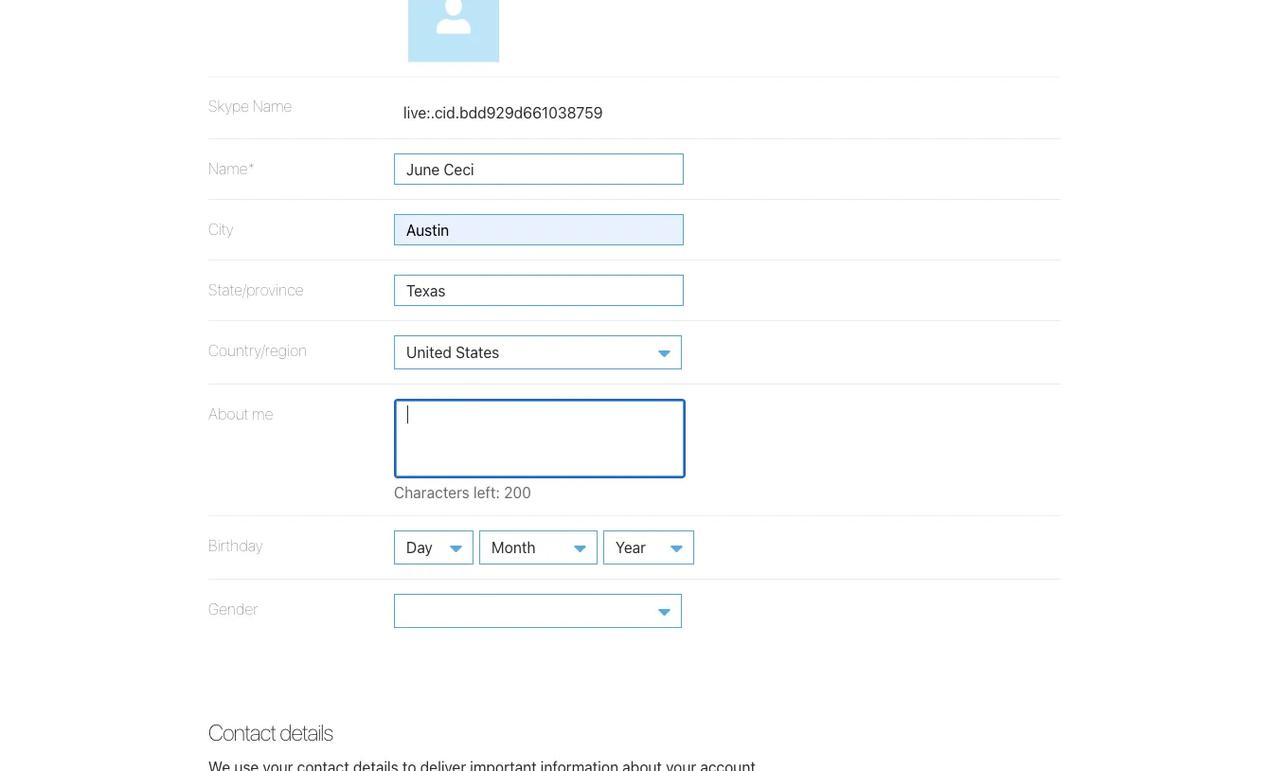 Task type: vqa. For each thing, say whether or not it's contained in the screenshot.
Month
yes



Task type: locate. For each thing, give the bounding box(es) containing it.
contact
[[208, 719, 276, 746]]

country/region
[[208, 341, 307, 359]]

status
[[394, 483, 620, 501]]

status containing characters left:
[[394, 483, 620, 501]]

city
[[208, 220, 234, 238]]

about
[[208, 404, 249, 422]]

birthday
[[208, 536, 263, 554]]

contact details
[[208, 719, 333, 746]]

City text field
[[394, 214, 684, 245]]

state/province
[[208, 280, 304, 298]]

gender
[[208, 600, 258, 618]]

me
[[252, 404, 273, 422]]

united states
[[407, 343, 500, 361]]

skype name
[[208, 97, 292, 115]]

day
[[407, 538, 433, 556]]

name
[[253, 97, 292, 115]]



Task type: describe. For each thing, give the bounding box(es) containing it.
characters left: 200
[[394, 483, 532, 501]]

left:
[[474, 483, 500, 501]]

united
[[407, 343, 452, 361]]

About me text field
[[394, 399, 686, 478]]

details
[[280, 719, 333, 746]]

month
[[492, 538, 536, 556]]

about me
[[208, 404, 273, 422]]

states
[[456, 343, 500, 361]]

skype
[[208, 97, 249, 115]]

name*
[[208, 159, 255, 177]]

live:.cid.bdd929d661038759
[[404, 104, 603, 122]]

year
[[616, 538, 646, 556]]

State/province text field
[[394, 275, 684, 306]]

characters
[[394, 483, 470, 501]]

Name* text field
[[394, 153, 684, 185]]

200
[[504, 483, 532, 501]]



